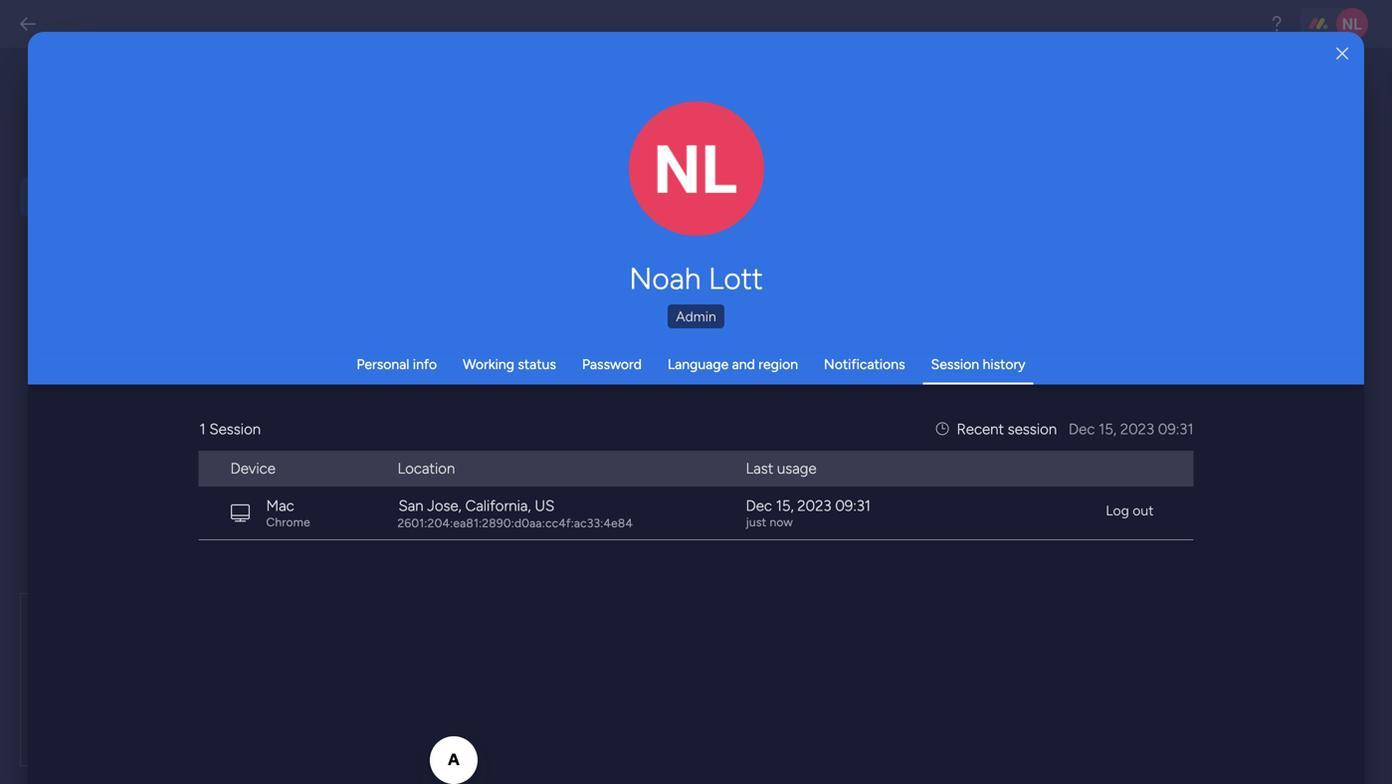 Task type: locate. For each thing, give the bounding box(es) containing it.
0 vertical spatial or
[[433, 325, 445, 342]]

(date
[[403, 194, 436, 210]]

session
[[931, 356, 979, 373], [209, 420, 261, 438]]

1 horizontal spatial weekends
[[541, 325, 604, 342]]

0 vertical spatial session
[[931, 356, 979, 373]]

week
[[501, 173, 534, 190]]

in
[[537, 173, 548, 190], [715, 173, 726, 190]]

directory
[[145, 536, 216, 558]]

09:31
[[1158, 420, 1194, 438], [835, 497, 871, 515]]

1 horizontal spatial and
[[732, 356, 755, 373]]

from
[[392, 367, 421, 384]]

presentation
[[477, 346, 556, 363]]

recent
[[957, 420, 1004, 438]]

1 horizontal spatial in
[[715, 173, 726, 190]]

0 horizontal spatial change
[[330, 173, 379, 190]]

and
[[602, 346, 625, 363], [732, 356, 755, 373]]

1
[[200, 420, 206, 438]]

show
[[360, 392, 395, 409]]

change the first day of the week in the all date related places in the system (date picker, timeline, etc..)
[[330, 173, 726, 210]]

notifications
[[824, 356, 905, 373]]

or right view
[[544, 367, 556, 384]]

back to workspace image
[[18, 14, 38, 34]]

1 horizontal spatial session
[[931, 356, 979, 373]]

each
[[425, 367, 455, 384]]

0 vertical spatial 2023
[[1120, 420, 1154, 438]]

1 vertical spatial 09:31
[[835, 497, 871, 515]]

1 horizontal spatial 2023
[[1120, 420, 1154, 438]]

last
[[746, 459, 773, 477]]

history
[[983, 356, 1026, 373]]

password link
[[582, 356, 642, 373]]

1 vertical spatial dec
[[746, 497, 772, 515]]

2023 up out
[[1120, 420, 1154, 438]]

15,
[[1099, 420, 1117, 438], [776, 497, 794, 515]]

15, for dec 15, 2023 09:31 just now
[[776, 497, 794, 515]]

dec
[[1069, 420, 1095, 438], [746, 497, 772, 515]]

09:31 right now
[[835, 497, 871, 515]]

personal info
[[357, 356, 437, 373]]

in up "etc..)"
[[537, 173, 548, 190]]

content
[[75, 536, 141, 558]]

09:31 for dec 15, 2023 09:31
[[1158, 420, 1194, 438]]

the left all
[[552, 173, 573, 190]]

change for change profile picture
[[654, 179, 699, 195]]

0 horizontal spatial 2023
[[797, 497, 831, 515]]

session
[[1008, 420, 1057, 438]]

09:31 up log out button at the bottom right
[[1158, 420, 1194, 438]]

0 vertical spatial dec
[[1069, 420, 1095, 438]]

or left not
[[433, 325, 445, 342]]

0 vertical spatial 15,
[[1099, 420, 1117, 438]]

related
[[624, 173, 668, 190]]

change inside change the first day of the week in the all date related places in the system (date picker, timeline, etc..)
[[330, 173, 379, 190]]

2601:204:ea81:2890:d0aa:cc4f:ac33:4e84
[[398, 516, 633, 530]]

15, right session
[[1099, 420, 1117, 438]]

change up picture at top
[[654, 179, 699, 195]]

weekends inside decide whether or not to present weekends on the timeline. this will set the default presentation mode, and users may change it from each timeline view or widget.
[[541, 325, 604, 342]]

09:31 inside dec 15, 2023 09:31 just now
[[835, 497, 871, 515]]

and inside decide whether or not to present weekends on the timeline. this will set the default presentation mode, and users may change it from each timeline view or widget.
[[602, 346, 625, 363]]

first
[[406, 173, 431, 190]]

in right places
[[715, 173, 726, 190]]

2023 for dec 15, 2023 09:31
[[1120, 420, 1154, 438]]

2023 right now
[[797, 497, 831, 515]]

2023 inside dec 15, 2023 09:31 just now
[[797, 497, 831, 515]]

widget.
[[560, 367, 606, 384]]

content directory
[[75, 536, 216, 558]]

session history link
[[931, 356, 1026, 373]]

15, right 'just'
[[776, 497, 794, 515]]

noah
[[629, 261, 701, 297]]

last usage
[[746, 459, 817, 477]]

etc..)
[[540, 194, 571, 210]]

1 vertical spatial 15,
[[776, 497, 794, 515]]

1 horizontal spatial 09:31
[[1158, 420, 1194, 438]]

15, inside dec 15, 2023 09:31 just now
[[776, 497, 794, 515]]

may
[[665, 346, 691, 363]]

jose,
[[427, 497, 462, 515]]

set
[[383, 346, 402, 363]]

0 horizontal spatial in
[[537, 173, 548, 190]]

will
[[359, 346, 379, 363]]

and left region at the right
[[732, 356, 755, 373]]

0 horizontal spatial or
[[433, 325, 445, 342]]

0 horizontal spatial and
[[602, 346, 625, 363]]

0 vertical spatial 09:31
[[1158, 420, 1194, 438]]

the left system
[[330, 194, 351, 210]]

dec inside dec 15, 2023 09:31 just now
[[746, 497, 772, 515]]

15, for dec 15, 2023 09:31
[[1099, 420, 1117, 438]]

0 horizontal spatial weekends
[[399, 392, 461, 409]]

it
[[380, 367, 388, 384]]

1 vertical spatial 2023
[[797, 497, 831, 515]]

content directory button
[[20, 528, 251, 567]]

dec right session
[[1069, 420, 1095, 438]]

dec for dec 15, 2023 09:31
[[1069, 420, 1095, 438]]

session history
[[931, 356, 1026, 373]]

log
[[1106, 502, 1129, 519]]

0 vertical spatial weekends
[[541, 325, 604, 342]]

0 horizontal spatial dec
[[746, 497, 772, 515]]

1 horizontal spatial 15,
[[1099, 420, 1117, 438]]

san jose, california, us 2601:204:ea81:2890:d0aa:cc4f:ac33:4e84
[[398, 497, 633, 530]]

change
[[330, 367, 376, 384]]

1 vertical spatial or
[[544, 367, 556, 384]]

weekends up mode,
[[541, 325, 604, 342]]

and down on
[[602, 346, 625, 363]]

session left history
[[931, 356, 979, 373]]

api
[[75, 361, 101, 383]]

dec down last
[[746, 497, 772, 515]]

working status
[[463, 356, 556, 373]]

the right on
[[627, 325, 647, 342]]

the right the of
[[477, 173, 498, 190]]

the up the from
[[405, 346, 426, 363]]

learn more
[[449, 755, 524, 772]]

dapulse time image
[[936, 420, 949, 438]]

change up system
[[330, 173, 379, 190]]

noah lott
[[629, 261, 763, 297]]

on
[[607, 325, 623, 342]]

system
[[354, 194, 399, 210]]

0 horizontal spatial 15,
[[776, 497, 794, 515]]

2023
[[1120, 420, 1154, 438], [797, 497, 831, 515]]

recent session
[[957, 420, 1057, 438]]

not
[[449, 325, 470, 342]]

1 vertical spatial session
[[209, 420, 261, 438]]

1 horizontal spatial change
[[654, 179, 699, 195]]

now
[[770, 515, 793, 529]]

1 horizontal spatial dec
[[1069, 420, 1095, 438]]

users
[[628, 346, 661, 363]]

api button
[[20, 353, 251, 392]]

1 horizontal spatial or
[[544, 367, 556, 384]]

2 in from the left
[[715, 173, 726, 190]]

session right 1
[[209, 420, 261, 438]]

working
[[463, 356, 514, 373]]

this
[[330, 346, 356, 363]]

change inside change profile picture
[[654, 179, 699, 195]]

the up system
[[382, 173, 403, 190]]

log out button
[[1098, 495, 1162, 526]]

change
[[330, 173, 379, 190], [654, 179, 699, 195]]

0 horizontal spatial 09:31
[[835, 497, 871, 515]]

weekends down each
[[399, 392, 461, 409]]

help image
[[1267, 14, 1287, 34]]



Task type: vqa. For each thing, say whether or not it's contained in the screenshot.
rightmost THE 2023
yes



Task type: describe. For each thing, give the bounding box(es) containing it.
09:31 for dec 15, 2023 09:31 just now
[[835, 497, 871, 515]]

0 horizontal spatial session
[[209, 420, 261, 438]]

mode,
[[560, 346, 598, 363]]

noah lott button
[[422, 261, 970, 297]]

timeline,
[[484, 194, 537, 210]]

device
[[230, 459, 276, 477]]

notifications link
[[824, 356, 905, 373]]

log out
[[1106, 502, 1154, 519]]

location
[[398, 459, 455, 477]]

us
[[535, 497, 555, 515]]

day
[[435, 173, 457, 190]]

decide whether or not to present weekends on the timeline. this will set the default presentation mode, and users may change it from each timeline view or widget.
[[330, 325, 703, 384]]

mac
[[266, 497, 294, 515]]

default
[[430, 346, 474, 363]]

just
[[746, 515, 767, 529]]

language
[[668, 356, 729, 373]]

dec 15, 2023 09:31
[[1069, 420, 1194, 438]]

beta
[[661, 98, 690, 114]]

picture
[[676, 196, 717, 212]]

close image
[[1336, 47, 1348, 61]]

san
[[399, 497, 423, 515]]

dec for dec 15, 2023 09:31 just now
[[746, 497, 772, 515]]

mac chrome
[[266, 497, 310, 529]]

change for change the first day of the week in the all date related places in the system (date picker, timeline, etc..)
[[330, 173, 379, 190]]

region
[[759, 356, 798, 373]]

whether
[[378, 325, 429, 342]]

2023 for dec 15, 2023 09:31 just now
[[797, 497, 831, 515]]

lott
[[708, 261, 763, 297]]

more
[[490, 755, 524, 772]]

chrome
[[266, 515, 310, 529]]

to
[[473, 325, 487, 342]]

language and region
[[668, 356, 798, 373]]

personal
[[357, 356, 409, 373]]

info
[[413, 356, 437, 373]]

working status link
[[463, 356, 556, 373]]

picker,
[[439, 194, 480, 210]]

change profile picture button
[[629, 101, 764, 237]]

admin
[[676, 308, 716, 325]]

1 session
[[200, 420, 261, 438]]

work schedule
[[533, 95, 644, 115]]

date
[[593, 173, 621, 190]]

california,
[[465, 497, 531, 515]]

timeline.
[[651, 325, 703, 342]]

learn more link
[[449, 753, 524, 775]]

profile
[[702, 179, 739, 195]]

view
[[511, 367, 540, 384]]

learn
[[449, 755, 486, 772]]

present
[[490, 325, 538, 342]]

change profile picture
[[654, 179, 739, 212]]

status
[[518, 356, 556, 373]]

decide
[[330, 325, 374, 342]]

of
[[461, 173, 474, 190]]

v2 export image
[[401, 756, 417, 772]]

1 vertical spatial weekends
[[399, 392, 461, 409]]

places
[[671, 173, 711, 190]]

usage
[[777, 459, 817, 477]]

out
[[1133, 502, 1154, 519]]

noah lott image
[[1336, 8, 1368, 40]]

work
[[533, 95, 572, 115]]

show weekends
[[360, 392, 461, 409]]

timeline
[[458, 367, 508, 384]]

language and region link
[[668, 356, 798, 373]]

personal info link
[[357, 356, 437, 373]]

dec 15, 2023 09:31 just now
[[746, 497, 871, 529]]

password
[[582, 356, 642, 373]]

schedule
[[576, 95, 644, 115]]

1 in from the left
[[537, 173, 548, 190]]



